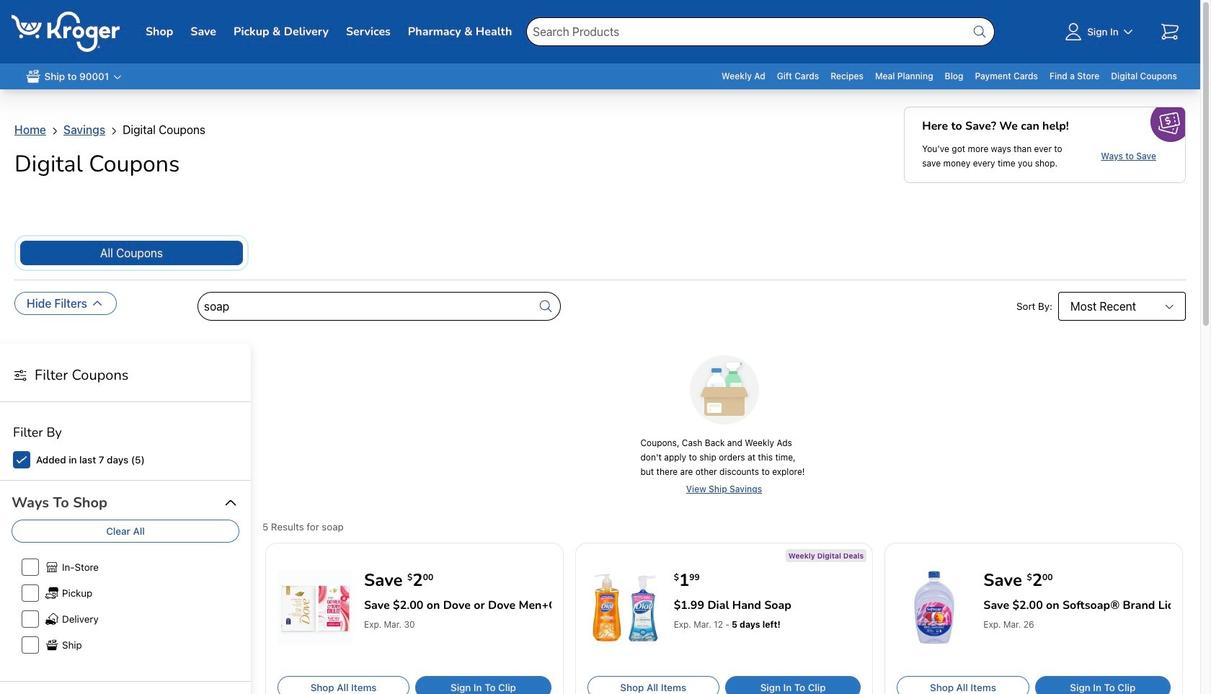 Task type: describe. For each thing, give the bounding box(es) containing it.
$1.99 dial hand soap image
[[588, 571, 663, 646]]

save $2.00 element for save $2.00 on softsoap® brand liquid hand soap refill image
[[984, 569, 1166, 593]]

save $2.00 element for save $2.00 on dove or dove men+care premium bar soap image
[[364, 569, 546, 593]]

Search Coupons search field
[[198, 292, 532, 321]]

you've got more ways than ever to save money every time you shop. element
[[923, 142, 1067, 171]]

search image
[[972, 23, 989, 40]]

here to save? we can help! element
[[923, 119, 1070, 136]]



Task type: locate. For each thing, give the bounding box(es) containing it.
Search search field
[[527, 17, 996, 46]]

collapse the ways to shop filter element
[[12, 493, 108, 515]]

save $2.00 element
[[364, 569, 546, 593], [984, 569, 1166, 593]]

None checkbox
[[22, 585, 39, 602]]

save $2.00 on dove or dove men+care premium bar soap image
[[278, 571, 353, 646]]

save $2.00 on softsoap® brand liquid hand soap refill image
[[898, 571, 973, 646]]

search coupons image
[[537, 298, 555, 316]]

0 horizontal spatial save $2.00 element
[[364, 569, 546, 593]]

None search field
[[527, 0, 996, 63]]

kroger logo image
[[12, 12, 120, 52]]

1 save $2.00 element from the left
[[364, 569, 546, 593]]

collapsible image
[[90, 297, 105, 311]]

tab list
[[14, 235, 249, 272]]

account menu image
[[1063, 20, 1086, 43]]

1 horizontal spatial save $2.00 element
[[984, 569, 1166, 593]]

2 save $2.00 element from the left
[[984, 569, 1166, 593]]

None checkbox
[[13, 452, 30, 469], [22, 559, 39, 576], [22, 611, 39, 628], [22, 637, 39, 654], [13, 452, 30, 469], [22, 559, 39, 576], [22, 611, 39, 628], [22, 637, 39, 654]]



Task type: vqa. For each thing, say whether or not it's contained in the screenshot.
Search icon
yes



